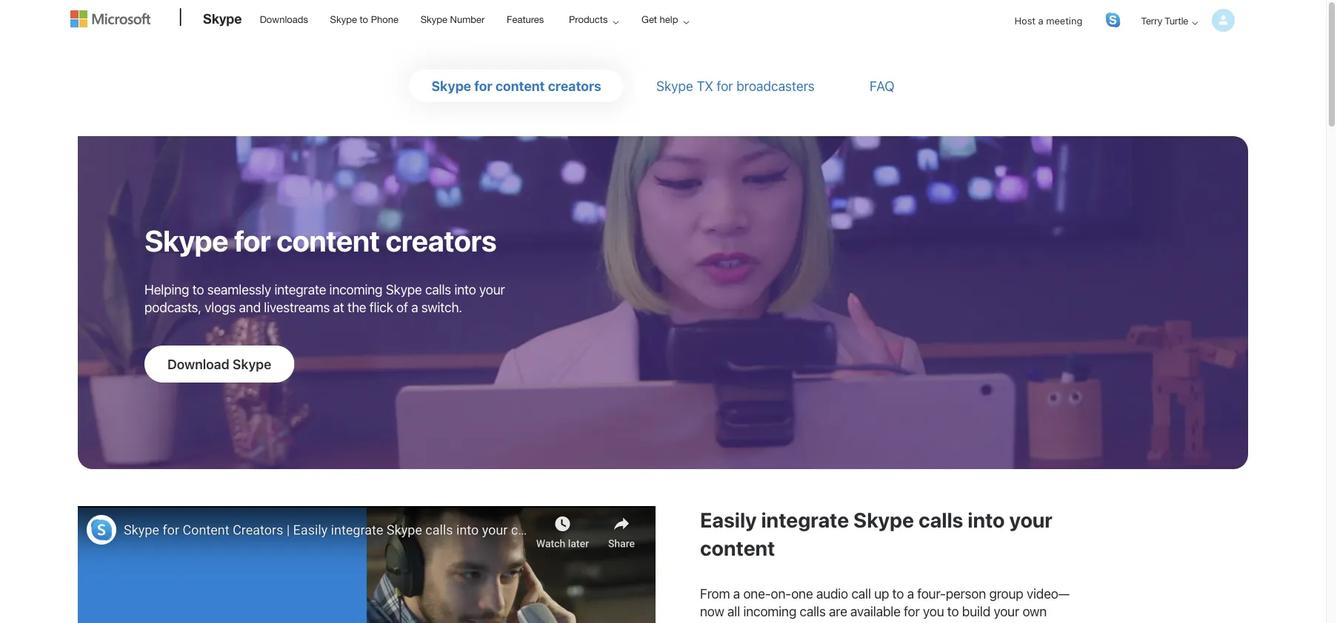 Task type: describe. For each thing, give the bounding box(es) containing it.
incoming inside helping to seamlessly integrate incoming skype calls into your podcasts, vlogs and livestreams at the flick of a switch.
[[329, 282, 383, 298]]

now
[[700, 604, 724, 620]]

helping to seamlessly integrate incoming skype calls into your podcasts, vlogs and livestreams at the flick of a switch.
[[144, 282, 505, 315]]

easily
[[700, 508, 757, 533]]

video—
[[1027, 586, 1070, 602]]

features
[[507, 13, 544, 25]]

0 vertical spatial creators
[[548, 78, 601, 94]]

get help button
[[629, 1, 701, 38]]

skype to phone
[[330, 13, 399, 25]]

calls.
[[871, 622, 900, 624]]

skype for content creators link
[[432, 78, 601, 94]]

are
[[829, 604, 847, 620]]

skype left tx
[[656, 78, 693, 94]]

audio
[[816, 586, 848, 602]]

a inside helping to seamlessly integrate incoming skype calls into your podcasts, vlogs and livestreams at the flick of a switch.
[[411, 299, 418, 315]]

calls inside easily integrate skype calls into your content
[[919, 508, 964, 533]]

a left the four-
[[907, 586, 914, 602]]

calls inside from a one-on-one audio call up to a four-person group video— now all incoming calls are available for you to build your own content by integrating skype calls.
[[800, 604, 826, 620]]

from a one-on-one audio call up to a four-person group video— now all incoming calls are available for you to build your own content by integrating skype calls.
[[700, 586, 1070, 624]]

a right host
[[1039, 15, 1044, 26]]

available
[[851, 604, 901, 620]]

for inside from a one-on-one audio call up to a four-person group video— now all incoming calls are available for you to build your own content by integrating skype calls.
[[904, 604, 920, 620]]

get help
[[642, 13, 678, 25]]

products button
[[556, 1, 631, 38]]

the
[[348, 299, 366, 315]]

meeting
[[1046, 15, 1083, 26]]

group
[[990, 586, 1024, 602]]

avatar image
[[1210, 7, 1237, 34]]

arrow down image
[[1186, 14, 1204, 32]]

for right tx
[[717, 78, 733, 94]]

at
[[333, 299, 344, 315]]

you
[[923, 604, 944, 620]]

into inside easily integrate skype calls into your content
[[968, 508, 1005, 533]]

content down features
[[496, 78, 545, 94]]

your inside helping to seamlessly integrate incoming skype calls into your podcasts, vlogs and livestreams at the flick of a switch.
[[479, 282, 505, 298]]

one-
[[743, 586, 771, 602]]

livestreams
[[264, 299, 330, 315]]

host a meeting link
[[1003, 1, 1095, 40]]

skype number link
[[414, 1, 492, 36]]

skype tx for broadcasters
[[656, 78, 815, 94]]

up
[[874, 586, 889, 602]]

content inside from a one-on-one audio call up to a four-person group video— now all incoming calls are available for you to build your own content by integrating skype calls.
[[700, 622, 745, 624]]

of
[[396, 299, 408, 315]]

terry turtle
[[1141, 15, 1189, 26]]

terry
[[1141, 15, 1163, 26]]

four-
[[917, 586, 946, 602]]

skype inside skype number link
[[421, 13, 448, 25]]

your inside easily integrate skype calls into your content
[[1010, 508, 1053, 533]]

skype number
[[421, 13, 485, 25]]

integrating
[[765, 622, 828, 624]]

calls inside helping to seamlessly integrate incoming skype calls into your podcasts, vlogs and livestreams at the flick of a switch.
[[425, 282, 451, 298]]

phone
[[371, 13, 399, 25]]

helping
[[144, 282, 189, 298]]

podcasts,
[[144, 299, 201, 315]]

vlogs
[[205, 299, 236, 315]]

faq link
[[870, 78, 895, 94]]

skype inside download skype link
[[233, 356, 271, 372]]

skype up helping
[[144, 223, 228, 258]]

1 vertical spatial creators
[[386, 223, 497, 258]]



Task type: locate. For each thing, give the bounding box(es) containing it.
skype inside easily integrate skype calls into your content
[[854, 508, 914, 533]]

0 vertical spatial incoming
[[329, 282, 383, 298]]

0 vertical spatial integrate
[[274, 282, 326, 298]]

skype right download at the left bottom
[[233, 356, 271, 372]]

integrate up 'livestreams'
[[274, 282, 326, 298]]

into inside helping to seamlessly integrate incoming skype calls into your podcasts, vlogs and livestreams at the flick of a switch.
[[455, 282, 476, 298]]

0 vertical spatial your
[[479, 282, 505, 298]]

get
[[642, 13, 657, 25]]

skype for content creators up helping to seamlessly integrate incoming skype calls into your podcasts, vlogs and livestreams at the flick of a switch.
[[144, 223, 497, 258]]

skype inside from a one-on-one audio call up to a four-person group video— now all incoming calls are available for you to build your own content by integrating skype calls.
[[831, 622, 867, 624]]

easily integrate skype calls into your content
[[700, 508, 1053, 561]]

1 vertical spatial skype for content creators
[[144, 223, 497, 258]]

skype left number
[[421, 13, 448, 25]]

skype down the are
[[831, 622, 867, 624]]

to left the phone
[[360, 13, 368, 25]]

incoming up the
[[329, 282, 383, 298]]

skype inside skype link
[[203, 10, 242, 26]]

skype tx for broadcasters link
[[656, 78, 815, 94]]

to up podcasts,
[[192, 282, 204, 298]]

2 vertical spatial calls
[[800, 604, 826, 620]]

for down number
[[474, 78, 493, 94]]

one
[[791, 586, 813, 602]]

from
[[700, 586, 730, 602]]

2 horizontal spatial calls
[[919, 508, 964, 533]]

host
[[1015, 15, 1036, 26]]

download
[[167, 356, 229, 372]]

skype to phone link
[[323, 1, 405, 36]]

1 vertical spatial integrate
[[761, 508, 849, 533]]

own
[[1023, 604, 1047, 620]]

faq
[[870, 78, 895, 94]]

by
[[748, 622, 762, 624]]

all
[[728, 604, 740, 620]]

content
[[496, 78, 545, 94], [276, 223, 380, 258], [700, 536, 775, 561], [700, 622, 745, 624]]

to right up
[[893, 586, 904, 602]]

0 vertical spatial calls
[[425, 282, 451, 298]]

2 vertical spatial your
[[994, 604, 1020, 620]]

content inside easily integrate skype calls into your content
[[700, 536, 775, 561]]

0 horizontal spatial incoming
[[329, 282, 383, 298]]

1 vertical spatial into
[[968, 508, 1005, 533]]

skype
[[203, 10, 242, 26], [330, 13, 357, 25], [421, 13, 448, 25], [432, 78, 471, 94], [656, 78, 693, 94], [144, 223, 228, 258], [386, 282, 422, 298], [233, 356, 271, 372], [854, 508, 914, 533], [831, 622, 867, 624]]

features link
[[500, 1, 551, 36]]

integrate inside helping to seamlessly integrate incoming skype calls into your podcasts, vlogs and livestreams at the flick of a switch.
[[274, 282, 326, 298]]

number
[[450, 13, 485, 25]]

tx
[[697, 78, 714, 94]]

creators
[[548, 78, 601, 94], [386, 223, 497, 258]]

help
[[660, 13, 678, 25]]

to inside helping to seamlessly integrate incoming skype calls into your podcasts, vlogs and livestreams at the flick of a switch.
[[192, 282, 204, 298]]

menu bar containing host a meeting
[[70, 1, 1256, 78]]

1 horizontal spatial calls
[[800, 604, 826, 620]]

your
[[479, 282, 505, 298], [1010, 508, 1053, 533], [994, 604, 1020, 620]]

a
[[1039, 15, 1044, 26], [411, 299, 418, 315], [733, 586, 740, 602], [907, 586, 914, 602]]

to
[[360, 13, 368, 25], [192, 282, 204, 298], [893, 586, 904, 602], [948, 604, 959, 620]]

calls
[[425, 282, 451, 298], [919, 508, 964, 533], [800, 604, 826, 620]]

and
[[239, 299, 261, 315]]

skype up up
[[854, 508, 914, 533]]

skype inside helping to seamlessly integrate incoming skype calls into your podcasts, vlogs and livestreams at the flick of a switch.
[[386, 282, 422, 298]]

content down easily
[[700, 536, 775, 561]]

1 horizontal spatial creators
[[548, 78, 601, 94]]

microsoft image
[[70, 10, 150, 27]]

flick
[[370, 299, 393, 315]]

skype link
[[196, 1, 249, 41]]

creators up switch.
[[386, 223, 497, 258]]

incoming
[[329, 282, 383, 298], [743, 604, 797, 620]]

skype for content creators main content
[[0, 55, 1326, 624]]

content up helping to seamlessly integrate incoming skype calls into your podcasts, vlogs and livestreams at the flick of a switch.
[[276, 223, 380, 258]]

into
[[455, 282, 476, 298], [968, 508, 1005, 533]]

on-
[[771, 586, 791, 602]]

1 horizontal spatial incoming
[[743, 604, 797, 620]]

for up seamlessly
[[234, 223, 271, 258]]

skype down the skype number
[[432, 78, 471, 94]]

to right you
[[948, 604, 959, 620]]

skype left the phone
[[330, 13, 357, 25]]

host a meeting
[[1015, 15, 1083, 26]]

for left you
[[904, 604, 920, 620]]

broadcasters
[[737, 78, 815, 94]]

 link
[[1106, 13, 1121, 27]]

0 vertical spatial into
[[455, 282, 476, 298]]

skype for content creators
[[432, 78, 601, 94], [144, 223, 497, 258]]

skype left downloads 'link'
[[203, 10, 242, 26]]

menu bar
[[70, 1, 1256, 78]]

switch.
[[421, 299, 462, 315]]

1 vertical spatial calls
[[919, 508, 964, 533]]

download skype
[[167, 356, 271, 372]]

seamlessly
[[207, 282, 271, 298]]

integrate
[[274, 282, 326, 298], [761, 508, 849, 533]]

for
[[474, 78, 493, 94], [717, 78, 733, 94], [234, 223, 271, 258], [904, 604, 920, 620]]

1 horizontal spatial into
[[968, 508, 1005, 533]]

a right of
[[411, 299, 418, 315]]

call
[[852, 586, 871, 602]]

build
[[962, 604, 991, 620]]

incoming inside from a one-on-one audio call up to a four-person group video— now all incoming calls are available for you to build your own content by integrating skype calls.
[[743, 604, 797, 620]]

creators down products
[[548, 78, 601, 94]]

skype up of
[[386, 282, 422, 298]]

0 horizontal spatial creators
[[386, 223, 497, 258]]

skype inside the 'skype to phone' link
[[330, 13, 357, 25]]

0 horizontal spatial integrate
[[274, 282, 326, 298]]

integrate up one on the right of the page
[[761, 508, 849, 533]]

1 vertical spatial incoming
[[743, 604, 797, 620]]

0 horizontal spatial into
[[455, 282, 476, 298]]

1 vertical spatial your
[[1010, 508, 1053, 533]]

products
[[569, 13, 608, 25]]

turtle
[[1165, 15, 1189, 26]]

0 horizontal spatial calls
[[425, 282, 451, 298]]

downloads link
[[253, 1, 315, 36]]

person
[[946, 586, 986, 602]]

1 horizontal spatial integrate
[[761, 508, 849, 533]]

content down now
[[700, 622, 745, 624]]

a up all
[[733, 586, 740, 602]]

incoming up "by"
[[743, 604, 797, 620]]

downloads
[[260, 13, 308, 25]]

terry turtle link
[[1129, 1, 1237, 40]]

download skype link
[[144, 346, 294, 383]]

skype for content creators down features
[[432, 78, 601, 94]]

integrate inside easily integrate skype calls into your content
[[761, 508, 849, 533]]

your inside from a one-on-one audio call up to a four-person group video— now all incoming calls are available for you to build your own content by integrating skype calls.
[[994, 604, 1020, 620]]

0 vertical spatial skype for content creators
[[432, 78, 601, 94]]



Task type: vqa. For each thing, say whether or not it's contained in the screenshot.
top "easy"
no



